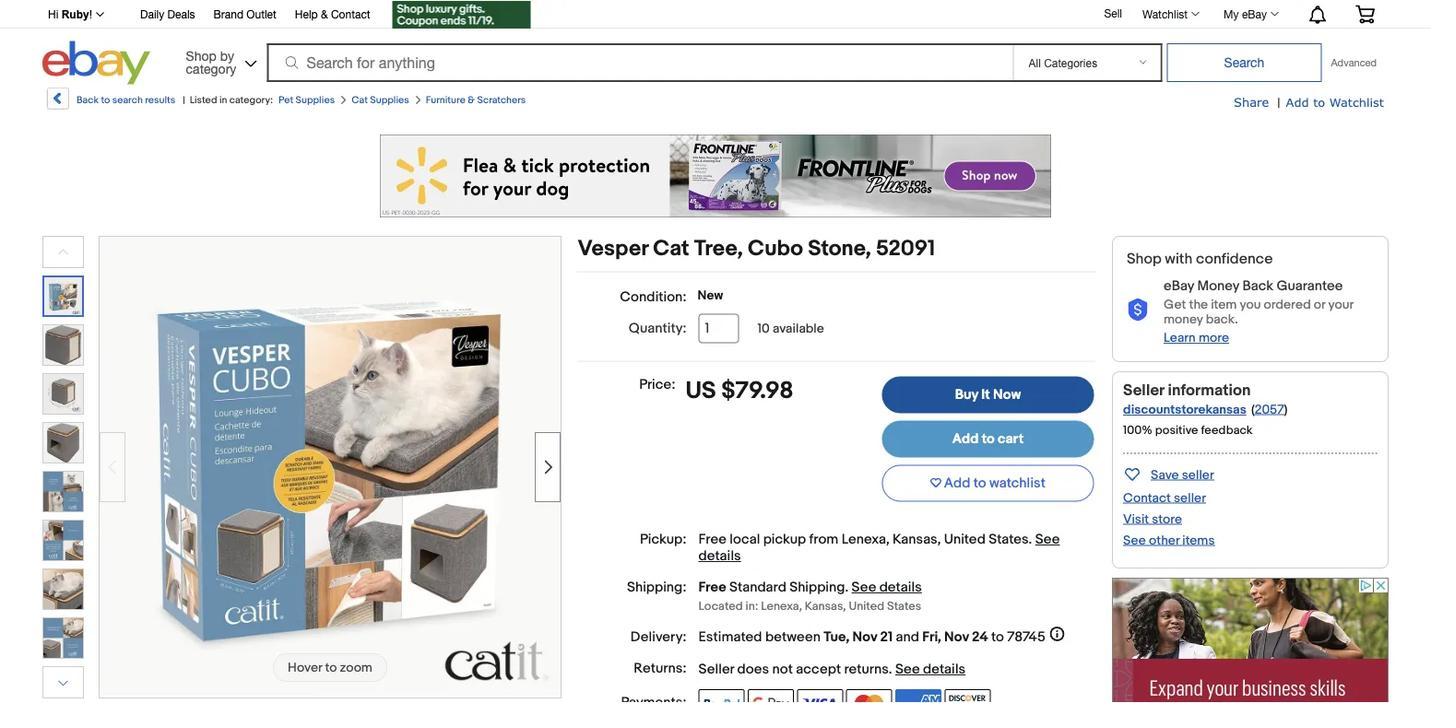 Task type: vqa. For each thing, say whether or not it's contained in the screenshot.
Up to 30% off Staub, direct from the brand
no



Task type: describe. For each thing, give the bounding box(es) containing it.
1 vertical spatial .
[[845, 580, 849, 596]]

in:
[[746, 600, 759, 614]]

buy it now
[[955, 387, 1021, 404]]

add to watchlist
[[944, 476, 1046, 492]]

$79.98
[[722, 377, 794, 405]]

1 vertical spatial advertisement region
[[1112, 578, 1389, 704]]

0 vertical spatial united
[[944, 532, 986, 548]]

2 nov from the left
[[945, 629, 969, 646]]

52091
[[876, 236, 936, 262]]

category:
[[229, 94, 273, 106]]

& for furniture
[[468, 94, 475, 106]]

ruby
[[61, 8, 89, 21]]

shop by category banner
[[38, 0, 1389, 89]]

estimated between tue, nov 21 and fri, nov 24 to 78745
[[699, 629, 1046, 646]]

vesper cat tree, cubo stone, 52091 - picture 1 of 9 image
[[100, 235, 561, 696]]

price:
[[639, 377, 676, 393]]

local
[[730, 532, 760, 548]]

furniture & scratchers link
[[426, 94, 526, 106]]

more
[[1199, 331, 1230, 346]]

confidence
[[1196, 250, 1273, 268]]

save seller
[[1151, 468, 1215, 483]]

1 horizontal spatial states
[[989, 532, 1029, 548]]

to for search
[[101, 94, 110, 106]]

buy it now link
[[882, 377, 1094, 414]]

brand outlet
[[214, 8, 277, 21]]

accept
[[796, 662, 841, 678]]

condition:
[[620, 289, 687, 305]]

shop for shop with confidence
[[1127, 250, 1162, 268]]

master card image
[[846, 690, 893, 704]]

picture 8 of 9 image
[[43, 619, 83, 659]]

stone,
[[808, 236, 871, 262]]

share button
[[1234, 94, 1270, 111]]

contact inside contact seller visit store see other items
[[1123, 491, 1171, 506]]

returns
[[844, 662, 889, 678]]

tree,
[[694, 236, 743, 262]]

other
[[1149, 533, 1180, 549]]

in
[[219, 94, 227, 106]]

see down see details
[[852, 580, 877, 596]]

cat inside us $79.98 main content
[[653, 236, 690, 262]]

add to cart
[[953, 431, 1024, 448]]

1 nov from the left
[[853, 629, 877, 646]]

see inside contact seller visit store see other items
[[1123, 533, 1146, 549]]

pickup:
[[640, 532, 687, 548]]

picture 2 of 9 image
[[43, 326, 83, 365]]

see inside see details
[[1036, 532, 1060, 548]]

brand outlet link
[[214, 5, 277, 25]]

brand
[[214, 8, 244, 21]]

pet
[[279, 94, 294, 106]]

hi
[[48, 8, 58, 21]]

advanced link
[[1322, 44, 1386, 81]]

supplies for pet supplies
[[296, 94, 335, 106]]

shop with confidence
[[1127, 250, 1273, 268]]

the
[[1189, 297, 1208, 313]]

0 horizontal spatial lenexa,
[[761, 600, 802, 614]]

none submit inside shop by category banner
[[1167, 43, 1322, 82]]

my ebay link
[[1214, 3, 1288, 25]]

supplies for cat supplies
[[370, 94, 409, 106]]

information
[[1168, 381, 1251, 400]]

account navigation
[[38, 0, 1389, 31]]

help & contact
[[295, 8, 370, 21]]

1 vertical spatial kansas,
[[805, 600, 846, 614]]

add for add to cart
[[953, 431, 979, 448]]

and
[[896, 629, 920, 646]]

Quantity: text field
[[699, 314, 739, 344]]

share
[[1234, 95, 1270, 109]]

see up american express image
[[896, 662, 920, 678]]

shipping
[[790, 580, 845, 596]]

vesper
[[578, 236, 648, 262]]

ebay money back guarantee get the item you ordered or your money back. learn more
[[1164, 278, 1354, 346]]

located
[[699, 600, 743, 614]]

american express image
[[896, 690, 942, 704]]

2 vertical spatial details
[[923, 662, 966, 678]]

see details link for lenexa,
[[699, 532, 1060, 565]]

back inside ebay money back guarantee get the item you ordered or your money back. learn more
[[1243, 278, 1274, 295]]

daily deals
[[140, 8, 195, 21]]

10
[[758, 321, 770, 337]]

add to cart link
[[882, 421, 1094, 458]]

discountstorekansas
[[1123, 403, 1247, 418]]

it
[[982, 387, 990, 404]]

not
[[773, 662, 793, 678]]

pickup
[[763, 532, 806, 548]]

visa image
[[797, 690, 843, 704]]

add inside 'share | add to watchlist'
[[1286, 95, 1310, 109]]

1 vertical spatial see details link
[[852, 580, 922, 596]]

sell
[[1105, 7, 1123, 19]]

watchlist
[[990, 476, 1046, 492]]

now
[[994, 387, 1021, 404]]

see details
[[699, 532, 1060, 565]]

us
[[686, 377, 716, 405]]

watchlist inside watchlist link
[[1143, 7, 1188, 20]]

with
[[1165, 250, 1193, 268]]

free for free
[[699, 580, 727, 596]]

seller for contact
[[1174, 491, 1207, 506]]

100%
[[1123, 424, 1153, 438]]

money
[[1164, 312, 1203, 328]]

items
[[1183, 533, 1215, 549]]

0 vertical spatial advertisement region
[[380, 135, 1052, 218]]

us $79.98
[[686, 377, 794, 405]]

picture 5 of 9 image
[[43, 472, 83, 512]]

(
[[1252, 402, 1255, 418]]

picture 3 of 9 image
[[43, 374, 83, 414]]

| inside 'share | add to watchlist'
[[1278, 95, 1281, 111]]

furniture & scratchers
[[426, 94, 526, 106]]

picture 6 of 9 image
[[43, 521, 83, 561]]

vesper cat tree, cubo stone, 52091
[[578, 236, 936, 262]]

between
[[765, 629, 821, 646]]

pet supplies
[[279, 94, 335, 106]]

listed
[[190, 94, 217, 106]]

add to watchlist link
[[1286, 94, 1385, 111]]

cat supplies
[[352, 94, 409, 106]]

standard
[[730, 580, 787, 596]]

buy
[[955, 387, 979, 404]]

available
[[773, 321, 824, 337]]

| listed in category:
[[183, 94, 273, 106]]

see other items link
[[1123, 533, 1215, 549]]

located in: lenexa, kansas, united states
[[699, 600, 922, 614]]

shop for shop by category
[[186, 48, 217, 63]]



Task type: locate. For each thing, give the bounding box(es) containing it.
learn
[[1164, 331, 1196, 346]]

&
[[321, 8, 328, 21], [468, 94, 475, 106]]

see details link down see details
[[852, 580, 922, 596]]

lenexa, right from
[[842, 532, 890, 548]]

nov
[[853, 629, 877, 646], [945, 629, 969, 646]]

0 horizontal spatial |
[[183, 94, 185, 106]]

1 supplies from the left
[[296, 94, 335, 106]]

1 vertical spatial united
[[849, 600, 885, 614]]

get the coupon image
[[393, 1, 531, 29]]

0 vertical spatial seller
[[1182, 468, 1215, 483]]

paypal image
[[699, 690, 745, 704]]

1 horizontal spatial back
[[1243, 278, 1274, 295]]

shipping:
[[627, 580, 687, 596]]

1 vertical spatial back
[[1243, 278, 1274, 295]]

add down "add to cart" 'link'
[[944, 476, 971, 492]]

| left 'listed'
[[183, 94, 185, 106]]

seller up 100%
[[1123, 381, 1165, 400]]

discover image
[[945, 690, 991, 704]]

0 vertical spatial free
[[699, 532, 727, 548]]

back left search
[[77, 94, 99, 106]]

shop left with
[[1127, 250, 1162, 268]]

watchlist link
[[1133, 3, 1208, 25]]

contact seller visit store see other items
[[1123, 491, 1215, 549]]

kansas,
[[893, 532, 941, 548], [805, 600, 846, 614]]

add
[[1286, 95, 1310, 109], [953, 431, 979, 448], [944, 476, 971, 492]]

back to search results link
[[45, 88, 175, 116]]

supplies right the pet
[[296, 94, 335, 106]]

back up you on the top of the page
[[1243, 278, 1274, 295]]

0 vertical spatial .
[[1029, 532, 1032, 548]]

your shopping cart image
[[1355, 5, 1376, 23]]

add for add to watchlist
[[944, 476, 971, 492]]

1 horizontal spatial shop
[[1127, 250, 1162, 268]]

. up 'located in: lenexa, kansas, united states'
[[845, 580, 849, 596]]

visit store link
[[1123, 512, 1183, 528]]

2057
[[1255, 402, 1285, 418]]

ebay inside account navigation
[[1242, 7, 1267, 20]]

see down the watchlist
[[1036, 532, 1060, 548]]

shop left by
[[186, 48, 217, 63]]

seller for seller information
[[1123, 381, 1165, 400]]

.
[[1029, 532, 1032, 548], [845, 580, 849, 596], [889, 662, 893, 678]]

to left the watchlist
[[974, 476, 987, 492]]

back
[[77, 94, 99, 106], [1243, 278, 1274, 295]]

outlet
[[247, 8, 277, 21]]

1 vertical spatial seller
[[699, 662, 734, 678]]

daily
[[140, 8, 164, 21]]

to right 24
[[992, 629, 1004, 646]]

0 vertical spatial cat
[[352, 94, 368, 106]]

1 horizontal spatial .
[[889, 662, 893, 678]]

from
[[810, 532, 839, 548]]

1 vertical spatial shop
[[1127, 250, 1162, 268]]

cubo
[[748, 236, 804, 262]]

1 horizontal spatial cat
[[653, 236, 690, 262]]

nov left 24
[[945, 629, 969, 646]]

1 vertical spatial cat
[[653, 236, 690, 262]]

scratchers
[[477, 94, 526, 106]]

feedback
[[1201, 424, 1253, 438]]

delivery:
[[631, 629, 687, 646]]

add right share
[[1286, 95, 1310, 109]]

quantity:
[[629, 321, 687, 337]]

0 horizontal spatial &
[[321, 8, 328, 21]]

shop inside shop by category
[[186, 48, 217, 63]]

you
[[1240, 297, 1261, 313]]

seller inside contact seller visit store see other items
[[1174, 491, 1207, 506]]

see details link
[[699, 532, 1060, 565], [852, 580, 922, 596], [896, 662, 966, 678]]

does
[[738, 662, 769, 678]]

0 vertical spatial seller
[[1123, 381, 1165, 400]]

1 vertical spatial ebay
[[1164, 278, 1195, 295]]

states up 'and'
[[887, 600, 922, 614]]

cart
[[998, 431, 1024, 448]]

share | add to watchlist
[[1234, 95, 1385, 111]]

picture 7 of 9 image
[[43, 570, 83, 610]]

0 horizontal spatial states
[[887, 600, 922, 614]]

united down add to watchlist button
[[944, 532, 986, 548]]

details down fri,
[[923, 662, 966, 678]]

to inside 'link'
[[982, 431, 995, 448]]

2 free from the top
[[699, 580, 727, 596]]

0 horizontal spatial kansas,
[[805, 600, 846, 614]]

contact
[[331, 8, 370, 21], [1123, 491, 1171, 506]]

supplies
[[296, 94, 335, 106], [370, 94, 409, 106]]

my
[[1224, 7, 1239, 20]]

| right share button
[[1278, 95, 1281, 111]]

0 horizontal spatial .
[[845, 580, 849, 596]]

seller for seller does not accept returns
[[699, 662, 734, 678]]

& for help
[[321, 8, 328, 21]]

seller up paypal image
[[699, 662, 734, 678]]

supplies left furniture
[[370, 94, 409, 106]]

0 vertical spatial contact
[[331, 8, 370, 21]]

10 available
[[758, 321, 824, 337]]

add inside button
[[944, 476, 971, 492]]

see
[[1036, 532, 1060, 548], [1123, 533, 1146, 549], [852, 580, 877, 596], [896, 662, 920, 678]]

0 vertical spatial see details link
[[699, 532, 1060, 565]]

google pay image
[[748, 690, 794, 704]]

1 horizontal spatial kansas,
[[893, 532, 941, 548]]

kansas, down add to watchlist button
[[893, 532, 941, 548]]

free local pickup from lenexa, kansas, united states .
[[699, 532, 1036, 548]]

add down the buy on the right bottom of the page
[[953, 431, 979, 448]]

0 vertical spatial lenexa,
[[842, 532, 890, 548]]

1 horizontal spatial watchlist
[[1330, 95, 1385, 109]]

0 vertical spatial details
[[699, 548, 741, 565]]

category
[[186, 61, 236, 76]]

learn more link
[[1164, 331, 1230, 346]]

free for free local pickup from lenexa, kansas, united states .
[[699, 532, 727, 548]]

seller down save seller
[[1174, 491, 1207, 506]]

money
[[1198, 278, 1240, 295]]

. down 21
[[889, 662, 893, 678]]

1 vertical spatial watchlist
[[1330, 95, 1385, 109]]

1 vertical spatial lenexa,
[[761, 600, 802, 614]]

0 horizontal spatial ebay
[[1164, 278, 1195, 295]]

my ebay
[[1224, 7, 1267, 20]]

Search for anything text field
[[270, 45, 1010, 80]]

1 horizontal spatial contact
[[1123, 491, 1171, 506]]

help & contact link
[[295, 5, 370, 25]]

watchlist
[[1143, 7, 1188, 20], [1330, 95, 1385, 109]]

details down see details
[[880, 580, 922, 596]]

to left 'cart'
[[982, 431, 995, 448]]

watchlist down advanced
[[1330, 95, 1385, 109]]

ebay inside ebay money back guarantee get the item you ordered or your money back. learn more
[[1164, 278, 1195, 295]]

0 vertical spatial watchlist
[[1143, 7, 1188, 20]]

us $79.98 main content
[[578, 236, 1096, 704]]

0 vertical spatial back
[[77, 94, 99, 106]]

to inside 'share | add to watchlist'
[[1314, 95, 1326, 109]]

to for watchlist
[[974, 476, 987, 492]]

seller inside seller information discountstorekansas ( 2057 ) 100% positive feedback
[[1123, 381, 1165, 400]]

search
[[112, 94, 143, 106]]

back to search results
[[77, 94, 175, 106]]

picture 4 of 9 image
[[43, 423, 83, 463]]

& right help
[[321, 8, 328, 21]]

0 vertical spatial add
[[1286, 95, 1310, 109]]

1 horizontal spatial details
[[880, 580, 922, 596]]

sell link
[[1096, 7, 1131, 19]]

1 vertical spatial free
[[699, 580, 727, 596]]

picture 1 of 9 image
[[44, 278, 82, 315]]

by
[[220, 48, 234, 63]]

ordered
[[1264, 297, 1311, 313]]

2 supplies from the left
[[370, 94, 409, 106]]

0 vertical spatial ebay
[[1242, 7, 1267, 20]]

24
[[972, 629, 989, 646]]

to left search
[[101, 94, 110, 106]]

2 vertical spatial .
[[889, 662, 893, 678]]

watchlist inside 'share | add to watchlist'
[[1330, 95, 1385, 109]]

None submit
[[1167, 43, 1322, 82]]

1 horizontal spatial advertisement region
[[1112, 578, 1389, 704]]

to
[[101, 94, 110, 106], [1314, 95, 1326, 109], [982, 431, 995, 448], [974, 476, 987, 492], [992, 629, 1004, 646]]

1 vertical spatial states
[[887, 600, 922, 614]]

0 horizontal spatial shop
[[186, 48, 217, 63]]

fri,
[[923, 629, 942, 646]]

seller right 'save'
[[1182, 468, 1215, 483]]

watchlist right 'sell' link
[[1143, 7, 1188, 20]]

seller does not accept returns . see details
[[699, 662, 966, 678]]

0 horizontal spatial united
[[849, 600, 885, 614]]

states
[[989, 532, 1029, 548], [887, 600, 922, 614]]

details
[[699, 548, 741, 565], [880, 580, 922, 596], [923, 662, 966, 678]]

to down advanced link
[[1314, 95, 1326, 109]]

ebay right my
[[1242, 7, 1267, 20]]

back.
[[1206, 312, 1239, 328]]

details inside see details
[[699, 548, 741, 565]]

save seller button
[[1123, 464, 1215, 485]]

contact up visit store link in the bottom of the page
[[1123, 491, 1171, 506]]

1 horizontal spatial nov
[[945, 629, 969, 646]]

& right furniture
[[468, 94, 475, 106]]

seller inside 'button'
[[1182, 468, 1215, 483]]

get
[[1164, 297, 1187, 313]]

contact right help
[[331, 8, 370, 21]]

0 horizontal spatial details
[[699, 548, 741, 565]]

store
[[1152, 512, 1183, 528]]

1 horizontal spatial &
[[468, 94, 475, 106]]

0 vertical spatial &
[[321, 8, 328, 21]]

results
[[145, 94, 175, 106]]

1 free from the top
[[699, 532, 727, 548]]

0 horizontal spatial seller
[[699, 662, 734, 678]]

kansas, down standard shipping . see details on the bottom of the page
[[805, 600, 846, 614]]

cat supplies link
[[352, 94, 409, 106]]

seller inside us $79.98 main content
[[699, 662, 734, 678]]

1 horizontal spatial ebay
[[1242, 7, 1267, 20]]

1 vertical spatial &
[[468, 94, 475, 106]]

furniture
[[426, 94, 466, 106]]

1 vertical spatial details
[[880, 580, 922, 596]]

21
[[881, 629, 893, 646]]

advanced
[[1331, 57, 1377, 69]]

free up located
[[699, 580, 727, 596]]

1 horizontal spatial |
[[1278, 95, 1281, 111]]

seller for save
[[1182, 468, 1215, 483]]

0 vertical spatial shop
[[186, 48, 217, 63]]

1 vertical spatial seller
[[1174, 491, 1207, 506]]

0 horizontal spatial cat
[[352, 94, 368, 106]]

seller information discountstorekansas ( 2057 ) 100% positive feedback
[[1123, 381, 1288, 438]]

ebay up get
[[1164, 278, 1195, 295]]

0 horizontal spatial watchlist
[[1143, 7, 1188, 20]]

states down the watchlist
[[989, 532, 1029, 548]]

. down the watchlist
[[1029, 532, 1032, 548]]

2 horizontal spatial details
[[923, 662, 966, 678]]

0 vertical spatial states
[[989, 532, 1029, 548]]

0 horizontal spatial back
[[77, 94, 99, 106]]

free left 'local'
[[699, 532, 727, 548]]

2 vertical spatial see details link
[[896, 662, 966, 678]]

0 horizontal spatial contact
[[331, 8, 370, 21]]

lenexa, right in:
[[761, 600, 802, 614]]

add inside 'link'
[[953, 431, 979, 448]]

1 horizontal spatial supplies
[[370, 94, 409, 106]]

tue,
[[824, 629, 850, 646]]

2057 link
[[1255, 402, 1285, 418]]

nov left 21
[[853, 629, 877, 646]]

see details link up standard shipping . see details on the bottom of the page
[[699, 532, 1060, 565]]

1 horizontal spatial united
[[944, 532, 986, 548]]

united up estimated between tue, nov 21 and fri, nov 24 to 78745 on the bottom
[[849, 600, 885, 614]]

see details link for returns
[[896, 662, 966, 678]]

hi ruby !
[[48, 8, 92, 21]]

advertisement region
[[380, 135, 1052, 218], [1112, 578, 1389, 704]]

contact inside account navigation
[[331, 8, 370, 21]]

with details__icon image
[[1127, 299, 1149, 322]]

cat right the pet supplies link
[[352, 94, 368, 106]]

to for cart
[[982, 431, 995, 448]]

0 vertical spatial kansas,
[[893, 532, 941, 548]]

see details link up american express image
[[896, 662, 966, 678]]

item
[[1211, 297, 1237, 313]]

contact seller link
[[1123, 491, 1207, 506]]

discountstorekansas link
[[1123, 403, 1247, 418]]

2 horizontal spatial .
[[1029, 532, 1032, 548]]

1 horizontal spatial lenexa,
[[842, 532, 890, 548]]

cat left tree, at the top of the page
[[653, 236, 690, 262]]

0 horizontal spatial nov
[[853, 629, 877, 646]]

returns:
[[634, 660, 687, 677]]

deals
[[167, 8, 195, 21]]

)
[[1285, 402, 1288, 418]]

& inside account navigation
[[321, 8, 328, 21]]

2 vertical spatial add
[[944, 476, 971, 492]]

details up standard
[[699, 548, 741, 565]]

seller
[[1182, 468, 1215, 483], [1174, 491, 1207, 506]]

1 vertical spatial contact
[[1123, 491, 1171, 506]]

0 horizontal spatial supplies
[[296, 94, 335, 106]]

1 horizontal spatial seller
[[1123, 381, 1165, 400]]

see down 'visit'
[[1123, 533, 1146, 549]]

1 vertical spatial add
[[953, 431, 979, 448]]

0 horizontal spatial advertisement region
[[380, 135, 1052, 218]]

shop by category
[[186, 48, 236, 76]]

to inside button
[[974, 476, 987, 492]]



